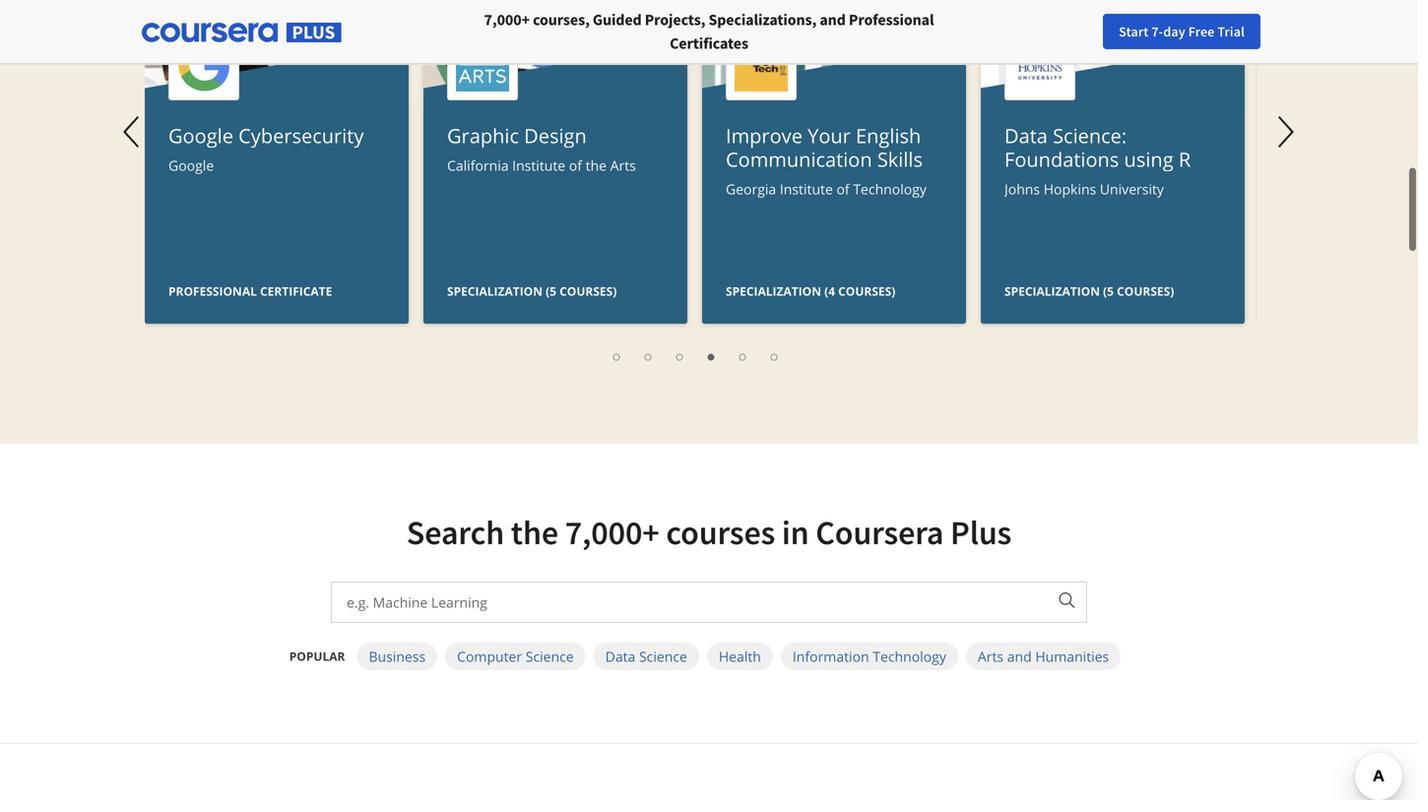 Task type: vqa. For each thing, say whether or not it's contained in the screenshot.


Task type: describe. For each thing, give the bounding box(es) containing it.
1 google from the top
[[168, 122, 233, 149]]

(5 for institute
[[546, 283, 556, 299]]

5 button
[[728, 344, 753, 368]]

courses
[[666, 512, 775, 554]]

graphic design california institute of the arts
[[447, 122, 636, 175]]

computer
[[457, 648, 522, 666]]

popular
[[289, 649, 345, 665]]

2 google from the top
[[168, 156, 214, 175]]

7,000+ courses, guided projects, specializations, and professional certificates
[[484, 10, 934, 53]]

0 horizontal spatial professional
[[168, 283, 257, 299]]

courses) for using
[[1117, 283, 1174, 299]]

information
[[793, 648, 869, 666]]

1 vertical spatial the
[[511, 512, 558, 554]]

free
[[1188, 23, 1215, 40]]

the inside "graphic design california institute of the arts"
[[586, 156, 607, 175]]

2
[[640, 347, 648, 365]]

specialization for using
[[1005, 283, 1100, 299]]

georgia
[[726, 180, 776, 198]]

courses) for institute
[[560, 283, 617, 299]]

6
[[766, 347, 774, 365]]

your
[[808, 122, 851, 149]]

(4
[[824, 283, 835, 299]]

Search the 7,000+ courses in Coursera Plus text field
[[332, 583, 1045, 622]]

new
[[1193, 23, 1219, 40]]

data for science
[[605, 648, 636, 666]]

find your new career link
[[1126, 20, 1269, 44]]

search the 7,000+ courses in coursera plus
[[407, 512, 1012, 554]]

specialization (4 courses)
[[726, 283, 896, 299]]

professional inside 7,000+ courses, guided projects, specializations, and professional certificates
[[849, 10, 934, 30]]

johns
[[1005, 180, 1040, 198]]

specialization for institute
[[447, 283, 543, 299]]

coursera image
[[24, 16, 149, 48]]

guided
[[593, 10, 642, 30]]

4
[[703, 347, 711, 365]]

previous slide image
[[109, 108, 157, 156]]

certificates
[[670, 33, 748, 53]]

institute inside improve your english communication skills georgia institute of technology
[[780, 180, 833, 198]]

2 button
[[633, 344, 659, 368]]

data science button
[[593, 643, 699, 671]]

business button
[[357, 643, 437, 671]]

coursera plus image
[[142, 23, 342, 42]]

list containing 1
[[155, 344, 1238, 368]]

4 button
[[696, 344, 722, 368]]

university
[[1100, 180, 1164, 198]]

start 7-day free trial button
[[1103, 14, 1261, 49]]

professional certificate
[[168, 283, 332, 299]]

skills
[[877, 146, 923, 173]]

improve
[[726, 122, 803, 149]]

find your new career
[[1136, 23, 1259, 40]]

specializations,
[[709, 10, 817, 30]]

hopkins
[[1044, 180, 1096, 198]]

certificate
[[260, 283, 332, 299]]

start 7-day free trial
[[1119, 23, 1245, 40]]

data for science:
[[1005, 122, 1048, 149]]

institute inside "graphic design california institute of the arts"
[[512, 156, 565, 175]]

search
[[407, 512, 504, 554]]

6 button
[[759, 344, 785, 368]]

and inside arts and humanities button
[[1007, 648, 1032, 666]]

computer science
[[457, 648, 574, 666]]



Task type: locate. For each thing, give the bounding box(es) containing it.
arts and humanities button
[[966, 643, 1121, 671]]

of down design
[[569, 156, 582, 175]]

arts and humanities
[[978, 648, 1109, 666]]

business
[[369, 648, 426, 666]]

data inside data science: foundations using r johns hopkins university
[[1005, 122, 1048, 149]]

3
[[672, 347, 680, 365]]

5
[[735, 347, 743, 365]]

2 specialization (5 courses) from the left
[[1005, 283, 1174, 299]]

courses) for communication
[[838, 283, 896, 299]]

0 vertical spatial professional
[[849, 10, 934, 30]]

arts inside "graphic design california institute of the arts"
[[610, 156, 636, 175]]

foundations
[[1005, 146, 1119, 173]]

of down the communication
[[837, 180, 850, 198]]

0 vertical spatial 7,000+
[[484, 10, 530, 30]]

computer science button
[[445, 643, 586, 671]]

1 specialization (5 courses) from the left
[[447, 283, 617, 299]]

plus
[[950, 512, 1012, 554]]

0 horizontal spatial specialization (5 courses)
[[447, 283, 617, 299]]

0 horizontal spatial arts
[[610, 156, 636, 175]]

1 vertical spatial professional
[[168, 283, 257, 299]]

1 horizontal spatial of
[[837, 180, 850, 198]]

courses)
[[560, 283, 617, 299], [838, 283, 896, 299], [1117, 283, 1174, 299]]

(5
[[546, 283, 556, 299], [1103, 283, 1114, 299]]

0 horizontal spatial specialization
[[447, 283, 543, 299]]

1 horizontal spatial and
[[1007, 648, 1032, 666]]

0 vertical spatial and
[[820, 10, 846, 30]]

r
[[1179, 146, 1191, 173]]

0 horizontal spatial data
[[605, 648, 636, 666]]

1 horizontal spatial (5
[[1103, 283, 1114, 299]]

institute down design
[[512, 156, 565, 175]]

1 vertical spatial 7,000+
[[565, 512, 660, 554]]

google
[[168, 122, 233, 149], [168, 156, 214, 175]]

projects,
[[645, 10, 705, 30]]

of inside improve your english communication skills georgia institute of technology
[[837, 180, 850, 198]]

data up johns at right top
[[1005, 122, 1048, 149]]

and inside 7,000+ courses, guided projects, specializations, and professional certificates
[[820, 10, 846, 30]]

1 horizontal spatial the
[[586, 156, 607, 175]]

technology down skills
[[853, 180, 927, 198]]

0 vertical spatial the
[[586, 156, 607, 175]]

specialization (5 courses)
[[447, 283, 617, 299], [1005, 283, 1174, 299]]

science:
[[1053, 122, 1127, 149]]

graphic
[[447, 122, 519, 149]]

institute
[[512, 156, 565, 175], [780, 180, 833, 198]]

1 specialization from the left
[[447, 283, 543, 299]]

1 horizontal spatial 7,000+
[[565, 512, 660, 554]]

science down search the 7,000+ courses in coursera plus text box at the bottom
[[639, 648, 687, 666]]

0 vertical spatial arts
[[610, 156, 636, 175]]

7-
[[1152, 23, 1163, 40]]

information technology
[[793, 648, 946, 666]]

2 science from the left
[[639, 648, 687, 666]]

science
[[526, 648, 574, 666], [639, 648, 687, 666]]

communication
[[726, 146, 872, 173]]

professional
[[849, 10, 934, 30], [168, 283, 257, 299]]

of inside "graphic design california institute of the arts"
[[569, 156, 582, 175]]

0 horizontal spatial the
[[511, 512, 558, 554]]

1 vertical spatial and
[[1007, 648, 1032, 666]]

(5 for using
[[1103, 283, 1114, 299]]

the right search
[[511, 512, 558, 554]]

the down design
[[586, 156, 607, 175]]

design
[[524, 122, 587, 149]]

and left humanities
[[1007, 648, 1032, 666]]

None search field
[[271, 12, 606, 52]]

1 button
[[602, 344, 627, 368]]

start
[[1119, 23, 1149, 40]]

specialization for communication
[[726, 283, 821, 299]]

information technology button
[[781, 643, 958, 671]]

2 (5 from the left
[[1103, 283, 1114, 299]]

technology
[[853, 180, 927, 198], [873, 648, 946, 666]]

3 courses) from the left
[[1117, 283, 1174, 299]]

0 horizontal spatial courses)
[[560, 283, 617, 299]]

1 science from the left
[[526, 648, 574, 666]]

7,000+
[[484, 10, 530, 30], [565, 512, 660, 554]]

of
[[569, 156, 582, 175], [837, 180, 850, 198]]

1 horizontal spatial institute
[[780, 180, 833, 198]]

1 (5 from the left
[[546, 283, 556, 299]]

california
[[447, 156, 509, 175]]

technology right information
[[873, 648, 946, 666]]

in
[[782, 512, 809, 554]]

1 vertical spatial technology
[[873, 648, 946, 666]]

1 vertical spatial data
[[605, 648, 636, 666]]

1 courses) from the left
[[560, 283, 617, 299]]

day
[[1163, 23, 1186, 40]]

technology inside button
[[873, 648, 946, 666]]

1 vertical spatial of
[[837, 180, 850, 198]]

1 horizontal spatial science
[[639, 648, 687, 666]]

science right computer
[[526, 648, 574, 666]]

arts
[[610, 156, 636, 175], [978, 648, 1004, 666]]

specialization
[[447, 283, 543, 299], [726, 283, 821, 299], [1005, 283, 1100, 299]]

3 specialization from the left
[[1005, 283, 1100, 299]]

institute down the communication
[[780, 180, 833, 198]]

find
[[1136, 23, 1161, 40]]

career
[[1221, 23, 1259, 40]]

1
[[609, 347, 617, 365]]

technology inside improve your english communication skills georgia institute of technology
[[853, 180, 927, 198]]

data science
[[605, 648, 687, 666]]

1 horizontal spatial specialization (5 courses)
[[1005, 283, 1174, 299]]

english
[[856, 122, 921, 149]]

using
[[1124, 146, 1174, 173]]

0 horizontal spatial of
[[569, 156, 582, 175]]

3 button
[[665, 344, 690, 368]]

data
[[1005, 122, 1048, 149], [605, 648, 636, 666]]

1 horizontal spatial data
[[1005, 122, 1048, 149]]

specialization (5 courses) for california
[[447, 283, 617, 299]]

0 vertical spatial technology
[[853, 180, 927, 198]]

science for computer science
[[526, 648, 574, 666]]

1 horizontal spatial specialization
[[726, 283, 821, 299]]

0 horizontal spatial (5
[[546, 283, 556, 299]]

0 horizontal spatial and
[[820, 10, 846, 30]]

0 horizontal spatial institute
[[512, 156, 565, 175]]

0 horizontal spatial 7,000+
[[484, 10, 530, 30]]

and right the specializations,
[[820, 10, 846, 30]]

2 horizontal spatial courses)
[[1117, 283, 1174, 299]]

data down search the 7,000+ courses in coursera plus text box at the bottom
[[605, 648, 636, 666]]

health button
[[707, 643, 773, 671]]

2 horizontal spatial specialization
[[1005, 283, 1100, 299]]

2 specialization from the left
[[726, 283, 821, 299]]

1 horizontal spatial arts
[[978, 648, 1004, 666]]

cybersecurity
[[238, 122, 364, 149]]

0 vertical spatial of
[[569, 156, 582, 175]]

0 vertical spatial data
[[1005, 122, 1048, 149]]

2 courses) from the left
[[838, 283, 896, 299]]

0 vertical spatial institute
[[512, 156, 565, 175]]

arts inside button
[[978, 648, 1004, 666]]

google cybersecurity google
[[168, 122, 364, 175]]

your
[[1164, 23, 1190, 40]]

science for data science
[[639, 648, 687, 666]]

list
[[155, 344, 1238, 368]]

1 vertical spatial arts
[[978, 648, 1004, 666]]

specialization (5 courses) for foundations
[[1005, 283, 1174, 299]]

1 horizontal spatial professional
[[849, 10, 934, 30]]

1 vertical spatial google
[[168, 156, 214, 175]]

the
[[586, 156, 607, 175], [511, 512, 558, 554]]

0 horizontal spatial science
[[526, 648, 574, 666]]

1 horizontal spatial courses)
[[838, 283, 896, 299]]

next slide image
[[1263, 108, 1310, 156]]

humanities
[[1035, 648, 1109, 666]]

1 vertical spatial institute
[[780, 180, 833, 198]]

coursera
[[816, 512, 944, 554]]

health
[[719, 648, 761, 666]]

data inside button
[[605, 648, 636, 666]]

0 vertical spatial google
[[168, 122, 233, 149]]

and
[[820, 10, 846, 30], [1007, 648, 1032, 666]]

7,000+ inside 7,000+ courses, guided projects, specializations, and professional certificates
[[484, 10, 530, 30]]

data science: foundations using r johns hopkins university
[[1005, 122, 1191, 198]]

trial
[[1218, 23, 1245, 40]]

improve your english communication skills georgia institute of technology
[[726, 122, 927, 198]]

courses,
[[533, 10, 590, 30]]



